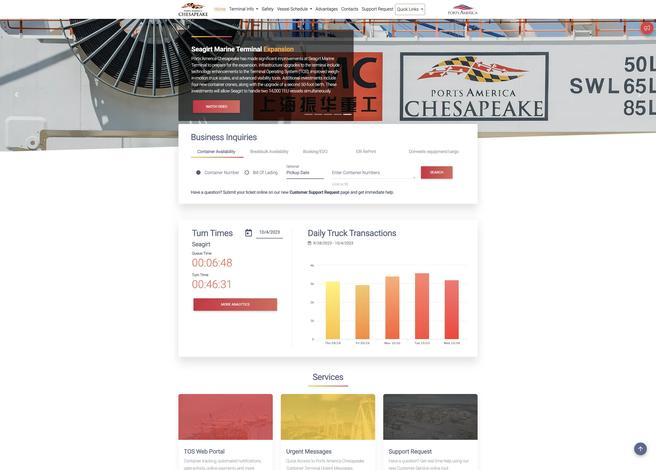 Task type: locate. For each thing, give the bounding box(es) containing it.
schedule
[[291, 6, 308, 12]]

1 horizontal spatial request
[[378, 6, 394, 12]]

2 horizontal spatial online
[[430, 466, 441, 470]]

Optional text field
[[287, 168, 324, 179]]

1 vertical spatial a
[[201, 190, 203, 195]]

a for have a question? submit your ticket online on our new customer support request page and get immediate help.
[[201, 190, 203, 195]]

50-
[[301, 82, 307, 87]]

0 vertical spatial have
[[191, 190, 200, 195]]

2 horizontal spatial request
[[411, 448, 432, 455]]

1 vertical spatial question?
[[402, 459, 419, 464]]

prepare
[[212, 63, 226, 68]]

support
[[362, 6, 377, 12], [309, 190, 323, 195], [389, 448, 409, 455]]

investments up foot
[[301, 76, 323, 81]]

ports america chesapeake has made significant improvements at seagirt marine terminal to                          prepare for the expansion. infrastructure upgrades to the terminal include technology                          enhancements to the terminal operating system (tos), improved weigh- in-motion truck scales,                          and advanced visibility tools. additional investments include four new container cranes,                          along with the upgrade of a second 50-foot berth. these investments will allow seagirt                          to handle two 14,000 teu vessels simultaneously.
[[191, 56, 340, 94]]

container up 50
[[343, 170, 361, 175]]

the
[[232, 63, 238, 68], [305, 63, 311, 68], [244, 69, 249, 74], [258, 82, 263, 87]]

get
[[420, 459, 427, 464]]

0 vertical spatial our
[[274, 190, 280, 195]]

infrastructure
[[259, 63, 283, 68]]

online
[[257, 190, 268, 195], [207, 466, 217, 470], [430, 466, 441, 470]]

0 horizontal spatial urgent
[[286, 448, 304, 455]]

business
[[191, 132, 224, 142]]

immediate
[[365, 190, 385, 195]]

1 horizontal spatial ports
[[316, 459, 326, 464]]

customer down optional text box
[[290, 190, 308, 195]]

a
[[284, 82, 286, 87], [201, 190, 203, 195], [399, 459, 401, 464]]

and left 'more.' at the bottom
[[237, 466, 244, 470]]

container for container availability
[[197, 149, 215, 154]]

a for have a question? get real time help using our new customer service online tool.
[[399, 459, 401, 464]]

ports inside quick access to ports america chesapeake container terminal                         urgent messages.
[[316, 459, 326, 464]]

and inside container tracking, automated notifications, gate activity, online payments and more.
[[237, 466, 244, 470]]

marine up for
[[214, 45, 235, 53]]

include
[[327, 63, 340, 68], [324, 76, 336, 81]]

turn inside turn time 00:46:31
[[192, 273, 199, 277]]

have inside have a question? get real time help using our new customer service online tool.
[[389, 459, 398, 464]]

container availability
[[197, 149, 235, 154]]

to left 50
[[341, 182, 344, 186]]

at
[[304, 56, 308, 61]]

0 horizontal spatial customer
[[290, 190, 308, 195]]

time up 00:46:31
[[200, 273, 208, 277]]

include up weigh-
[[327, 63, 340, 68]]

customer support request link
[[290, 190, 340, 195]]

submit
[[223, 190, 236, 195]]

include up these
[[324, 76, 336, 81]]

marine up terminal
[[322, 56, 334, 61]]

0 vertical spatial time
[[203, 251, 212, 256]]

1 horizontal spatial new
[[281, 190, 289, 195]]

0 vertical spatial turn
[[192, 228, 208, 238]]

0 horizontal spatial online
[[207, 466, 217, 470]]

a inside have a question? get real time help using our new customer service online tool.
[[399, 459, 401, 464]]

time
[[203, 251, 212, 256], [200, 273, 208, 277]]

tos web portal
[[184, 448, 225, 455]]

request up get
[[411, 448, 432, 455]]

9/28/2023 - 10/4/2023
[[314, 241, 353, 246]]

1 horizontal spatial investments
[[301, 76, 323, 81]]

made
[[248, 56, 258, 61]]

seagirt down cranes,
[[231, 89, 243, 94]]

online down tracking,
[[207, 466, 217, 470]]

time inside queue time 00:06:48
[[203, 251, 212, 256]]

0 vertical spatial investments
[[301, 76, 323, 81]]

container up gate on the left of the page
[[184, 459, 201, 464]]

terminal inside quick access to ports america chesapeake container terminal                         urgent messages.
[[305, 466, 320, 470]]

search
[[430, 170, 444, 174]]

container left number at the top left
[[205, 170, 223, 175]]

online inside have a question? get real time help using our new customer service online tool.
[[430, 466, 441, 470]]

1 vertical spatial quick
[[286, 459, 296, 464]]

1 horizontal spatial chesapeake
[[342, 459, 364, 464]]

a inside ports america chesapeake has made significant improvements at seagirt marine terminal to                          prepare for the expansion. infrastructure upgrades to the terminal include technology                          enhancements to the terminal operating system (tos), improved weigh- in-motion truck scales,                          and advanced visibility tools. additional investments include four new container cranes,                          along with the upgrade of a second 50-foot berth. these investments will allow seagirt                          to handle two 14,000 teu vessels simultaneously.
[[284, 82, 286, 87]]

2 vertical spatial new
[[389, 466, 396, 470]]

0 horizontal spatial request
[[324, 190, 340, 195]]

customer
[[290, 190, 308, 195], [397, 466, 415, 470]]

1 horizontal spatial america
[[326, 459, 341, 464]]

turn for turn times
[[192, 228, 208, 238]]

customer inside have a question? get real time help using our new customer service online tool.
[[397, 466, 415, 470]]

using
[[452, 459, 462, 464]]

terminal
[[312, 63, 326, 68]]

request left quick links
[[378, 6, 394, 12]]

1 vertical spatial marine
[[322, 56, 334, 61]]

online left on
[[257, 190, 268, 195]]

time right queue
[[203, 251, 212, 256]]

1 horizontal spatial availability
[[269, 149, 289, 154]]

quick for quick links
[[397, 7, 408, 12]]

request down limit
[[324, 190, 340, 195]]

contacts link
[[340, 4, 360, 15]]

bill
[[253, 170, 259, 175]]

online inside container tracking, automated notifications, gate activity, online payments and more.
[[207, 466, 217, 470]]

expansion.
[[239, 63, 258, 68]]

terminal info
[[229, 6, 255, 12]]

calendar day image
[[245, 229, 252, 237]]

times
[[210, 228, 233, 238]]

2 vertical spatial and
[[237, 466, 244, 470]]

quick left access
[[286, 459, 296, 464]]

to right access
[[311, 459, 315, 464]]

help.
[[386, 190, 394, 195]]

quick left links
[[397, 7, 408, 12]]

new for have a question? get real time help using our new customer service online tool.
[[389, 466, 396, 470]]

1 vertical spatial america
[[326, 459, 341, 464]]

allow
[[221, 89, 230, 94]]

turn up queue
[[192, 228, 208, 238]]

0 horizontal spatial support
[[309, 190, 323, 195]]

urgent messages
[[286, 448, 332, 455]]

quick inside quick access to ports america chesapeake container terminal                         urgent messages.
[[286, 459, 296, 464]]

availability down the 'business inquiries'
[[216, 149, 235, 154]]

to down along
[[244, 89, 248, 94]]

0 horizontal spatial a
[[201, 190, 203, 195]]

your
[[237, 190, 245, 195]]

contacts
[[341, 6, 359, 12]]

1 horizontal spatial our
[[463, 459, 469, 464]]

turn for turn time 00:46:31
[[192, 273, 199, 277]]

home link
[[212, 4, 227, 15]]

1 availability from the left
[[216, 149, 235, 154]]

0 horizontal spatial availability
[[216, 149, 235, 154]]

container down business on the top
[[197, 149, 215, 154]]

0 horizontal spatial ports
[[191, 56, 201, 61]]

question? left 'submit'
[[204, 190, 222, 195]]

0 vertical spatial a
[[284, 82, 286, 87]]

the up advanced
[[244, 69, 249, 74]]

urgent left messages.
[[321, 466, 333, 470]]

marine inside ports america chesapeake has made significant improvements at seagirt marine terminal to                          prepare for the expansion. infrastructure upgrades to the terminal include technology                          enhancements to the terminal operating system (tos), improved weigh- in-motion truck scales,                          and advanced visibility tools. additional investments include four new container cranes,                          along with the upgrade of a second 50-foot berth. these investments will allow seagirt                          to handle two 14,000 teu vessels simultaneously.
[[322, 56, 334, 61]]

turn up 00:46:31
[[192, 273, 199, 277]]

america up messages.
[[326, 459, 341, 464]]

0 vertical spatial ports
[[191, 56, 201, 61]]

terminal up technology
[[191, 63, 207, 68]]

online for ticket
[[257, 190, 268, 195]]

1 horizontal spatial urgent
[[321, 466, 333, 470]]

expansion
[[264, 45, 294, 53]]

0 vertical spatial customer
[[290, 190, 308, 195]]

and
[[232, 76, 238, 81], [351, 190, 357, 195], [237, 466, 244, 470]]

have
[[191, 190, 200, 195], [389, 459, 398, 464]]

seagirt up queue
[[192, 241, 210, 248]]

2 horizontal spatial new
[[389, 466, 396, 470]]

america up prepare
[[202, 56, 217, 61]]

0 horizontal spatial america
[[202, 56, 217, 61]]

main content
[[174, 124, 482, 470]]

improvements
[[278, 56, 303, 61]]

quick for quick access to ports america chesapeake container terminal                         urgent messages.
[[286, 459, 296, 464]]

equipment/cargo
[[427, 149, 459, 154]]

teu
[[282, 89, 289, 94]]

terminal left info
[[229, 6, 246, 12]]

and left "get"
[[351, 190, 357, 195]]

0 horizontal spatial new
[[200, 82, 207, 87]]

1 vertical spatial ports
[[316, 459, 326, 464]]

1 horizontal spatial customer
[[397, 466, 415, 470]]

chesapeake inside ports america chesapeake has made significant improvements at seagirt marine terminal to                          prepare for the expansion. infrastructure upgrades to the terminal include technology                          enhancements to the terminal operating system (tos), improved weigh- in-motion truck scales,                          and advanced visibility tools. additional investments include four new container cranes,                          along with the upgrade of a second 50-foot berth. these investments will allow seagirt                          to handle two 14,000 teu vessels simultaneously.
[[218, 56, 239, 61]]

2 availability from the left
[[269, 149, 289, 154]]

container down access
[[286, 466, 304, 470]]

0 vertical spatial marine
[[214, 45, 235, 53]]

0 horizontal spatial quick
[[286, 459, 296, 464]]

1 vertical spatial request
[[324, 190, 340, 195]]

1 vertical spatial new
[[281, 190, 289, 195]]

0 vertical spatial question?
[[204, 190, 222, 195]]

and up cranes,
[[232, 76, 238, 81]]

container inside quick access to ports america chesapeake container terminal                         urgent messages.
[[286, 466, 304, 470]]

1 vertical spatial investments
[[191, 89, 213, 94]]

1 vertical spatial chesapeake
[[342, 459, 364, 464]]

urgent up access
[[286, 448, 304, 455]]

availability right breakbulk
[[269, 149, 289, 154]]

our right on
[[274, 190, 280, 195]]

question? for get
[[402, 459, 419, 464]]

1 horizontal spatial quick
[[397, 7, 408, 12]]

0 vertical spatial and
[[232, 76, 238, 81]]

queue time 00:06:48
[[192, 251, 232, 269]]

question?
[[204, 190, 222, 195], [402, 459, 419, 464]]

1 horizontal spatial a
[[284, 82, 286, 87]]

1 horizontal spatial marine
[[322, 56, 334, 61]]

0 vertical spatial urgent
[[286, 448, 304, 455]]

ports inside ports america chesapeake has made significant improvements at seagirt marine terminal to                          prepare for the expansion. infrastructure upgrades to the terminal include technology                          enhancements to the terminal operating system (tos), improved weigh- in-motion truck scales,                          and advanced visibility tools. additional investments include four new container cranes,                          along with the upgrade of a second 50-foot berth. these investments will allow seagirt                          to handle two 14,000 teu vessels simultaneously.
[[191, 56, 201, 61]]

domestic
[[409, 149, 427, 154]]

chesapeake inside quick access to ports america chesapeake container terminal                         urgent messages.
[[342, 459, 364, 464]]

1 horizontal spatial online
[[257, 190, 268, 195]]

1 vertical spatial support
[[309, 190, 323, 195]]

four
[[191, 82, 199, 87]]

0 horizontal spatial have
[[191, 190, 200, 195]]

our right the using at the right bottom of the page
[[463, 459, 469, 464]]

seagirt up technology
[[191, 45, 213, 53]]

container for container number
[[205, 170, 223, 175]]

on
[[269, 190, 273, 195]]

1 vertical spatial turn
[[192, 273, 199, 277]]

operating
[[266, 69, 284, 74]]

ports up technology
[[191, 56, 201, 61]]

1 vertical spatial support request
[[389, 448, 432, 455]]

turn time 00:46:31
[[192, 273, 232, 291]]

our inside have a question? get real time help using our new customer service online tool.
[[463, 459, 469, 464]]

2 vertical spatial support
[[389, 448, 409, 455]]

customer left service
[[397, 466, 415, 470]]

0 horizontal spatial our
[[274, 190, 280, 195]]

second
[[287, 82, 300, 87]]

1 horizontal spatial have
[[389, 459, 398, 464]]

2 vertical spatial a
[[399, 459, 401, 464]]

1 vertical spatial our
[[463, 459, 469, 464]]

terminal down access
[[305, 466, 320, 470]]

go to top image
[[635, 443, 647, 455]]

handle
[[249, 89, 260, 94]]

2 turn from the top
[[192, 273, 199, 277]]

time for 00:06:48
[[203, 251, 212, 256]]

1 vertical spatial have
[[389, 459, 398, 464]]

1 vertical spatial time
[[200, 273, 208, 277]]

services
[[313, 372, 344, 382]]

investments
[[301, 76, 323, 81], [191, 89, 213, 94]]

1 horizontal spatial support
[[362, 6, 377, 12]]

vessel
[[277, 6, 290, 12]]

container inside container tracking, automated notifications, gate activity, online payments and more.
[[184, 459, 201, 464]]

to up advanced
[[239, 69, 243, 74]]

1 vertical spatial urgent
[[321, 466, 333, 470]]

get
[[358, 190, 364, 195]]

0 horizontal spatial question?
[[204, 190, 222, 195]]

None text field
[[256, 228, 283, 239]]

and inside ports america chesapeake has made significant improvements at seagirt marine terminal to                          prepare for the expansion. infrastructure upgrades to the terminal include technology                          enhancements to the terminal operating system (tos), improved weigh- in-motion truck scales,                          and advanced visibility tools. additional investments include four new container cranes,                          along with the upgrade of a second 50-foot berth. these investments will allow seagirt                          to handle two 14,000 teu vessels simultaneously.
[[232, 76, 238, 81]]

messages.
[[334, 466, 354, 470]]

0 vertical spatial support
[[362, 6, 377, 12]]

0 vertical spatial new
[[200, 82, 207, 87]]

terminal up visibility
[[250, 69, 265, 74]]

expansion image
[[0, 19, 656, 302]]

new for have a question? submit your ticket online on our new customer support request page and get immediate help.
[[281, 190, 289, 195]]

1 horizontal spatial question?
[[402, 459, 419, 464]]

0 vertical spatial america
[[202, 56, 217, 61]]

links
[[409, 7, 419, 12]]

question? left get
[[402, 459, 419, 464]]

the right with
[[258, 82, 263, 87]]

safety
[[262, 6, 274, 12]]

watch video link
[[193, 100, 240, 113]]

investments down four
[[191, 89, 213, 94]]

0 horizontal spatial chesapeake
[[218, 56, 239, 61]]

new inside have a question? get real time help using our new customer service online tool.
[[389, 466, 396, 470]]

0 vertical spatial chesapeake
[[218, 56, 239, 61]]

upgrade
[[264, 82, 279, 87]]

chesapeake up messages.
[[342, 459, 364, 464]]

terminal info link
[[227, 4, 260, 15]]

ports down messages
[[316, 459, 326, 464]]

10/4/2023
[[335, 241, 353, 246]]

tracking,
[[202, 459, 217, 464]]

time
[[435, 459, 443, 464]]

1 vertical spatial customer
[[397, 466, 415, 470]]

0 vertical spatial quick
[[397, 7, 408, 12]]

question? inside have a question? get real time help using our new customer service online tool.
[[402, 459, 419, 464]]

time inside turn time 00:46:31
[[200, 273, 208, 277]]

america inside ports america chesapeake has made significant improvements at seagirt marine terminal to                          prepare for the expansion. infrastructure upgrades to the terminal include technology                          enhancements to the terminal operating system (tos), improved weigh- in-motion truck scales,                          and advanced visibility tools. additional investments include four new container cranes,                          along with the upgrade of a second 50-foot berth. these investments will allow seagirt                          to handle two 14,000 teu vessels simultaneously.
[[202, 56, 217, 61]]

1 turn from the top
[[192, 228, 208, 238]]

online for activity,
[[207, 466, 217, 470]]

seagirt
[[191, 45, 213, 53], [309, 56, 321, 61], [231, 89, 243, 94], [192, 241, 210, 248]]

along
[[239, 82, 249, 87]]

to inside quick access to ports america chesapeake container terminal                         urgent messages.
[[311, 459, 315, 464]]

online down the time
[[430, 466, 441, 470]]

more
[[221, 303, 231, 307]]

our
[[274, 190, 280, 195], [463, 459, 469, 464]]

0 horizontal spatial marine
[[214, 45, 235, 53]]

chesapeake up for
[[218, 56, 239, 61]]

eir reprint link
[[350, 147, 403, 157]]

these
[[326, 82, 337, 87]]

2 horizontal spatial a
[[399, 459, 401, 464]]

significant
[[259, 56, 277, 61]]



Task type: describe. For each thing, give the bounding box(es) containing it.
two
[[261, 89, 268, 94]]

activity,
[[193, 466, 206, 470]]

page
[[341, 190, 350, 195]]

messages
[[305, 448, 332, 455]]

2 horizontal spatial support
[[389, 448, 409, 455]]

Enter Container Numbers text field
[[332, 170, 415, 179]]

9/28/2023
[[314, 241, 332, 246]]

help
[[444, 459, 451, 464]]

question? for submit
[[204, 190, 222, 195]]

time for 00:46:31
[[200, 273, 208, 277]]

have for have a question? submit your ticket online on our new customer support request page and get immediate help.
[[191, 190, 200, 195]]

optional
[[287, 165, 299, 169]]

bill of lading
[[253, 170, 278, 175]]

in-
[[191, 76, 196, 81]]

america inside quick access to ports america chesapeake container terminal                         urgent messages.
[[326, 459, 341, 464]]

with
[[249, 82, 257, 87]]

numbers
[[363, 170, 380, 175]]

additional
[[282, 76, 300, 81]]

home
[[214, 6, 226, 12]]

more analytics
[[221, 303, 250, 307]]

customer for support
[[290, 190, 308, 195]]

more analytics link
[[194, 299, 277, 311]]

web
[[196, 448, 208, 455]]

lading
[[265, 170, 278, 175]]

availability for container availability
[[216, 149, 235, 154]]

eir
[[356, 149, 362, 154]]

watch
[[206, 105, 217, 109]]

seagirt up terminal
[[309, 56, 321, 61]]

to up (tos),
[[301, 63, 304, 68]]

watch video
[[206, 105, 227, 109]]

weigh-
[[328, 69, 340, 74]]

reprint
[[363, 149, 376, 154]]

terminal up made
[[236, 45, 262, 53]]

1 vertical spatial and
[[351, 190, 357, 195]]

0 horizontal spatial investments
[[191, 89, 213, 94]]

0 vertical spatial include
[[327, 63, 340, 68]]

none text field inside main content
[[256, 228, 283, 239]]

urgent inside quick access to ports america chesapeake container terminal                         urgent messages.
[[321, 466, 333, 470]]

customer for service
[[397, 466, 415, 470]]

tool.
[[442, 466, 449, 470]]

for
[[227, 63, 231, 68]]

new inside ports america chesapeake has made significant improvements at seagirt marine terminal to                          prepare for the expansion. infrastructure upgrades to the terminal include technology                          enhancements to the terminal operating system (tos), improved weigh- in-motion truck scales,                          and advanced visibility tools. additional investments include four new container cranes,                          along with the upgrade of a second 50-foot berth. these investments will allow seagirt                          to handle two 14,000 teu vessels simultaneously.
[[200, 82, 207, 87]]

tools.
[[272, 76, 282, 81]]

advantages
[[316, 6, 338, 12]]

simultaneously.
[[304, 89, 331, 94]]

14,000
[[269, 89, 281, 94]]

(tos),
[[299, 69, 310, 74]]

seagirt marine terminal expansion
[[191, 45, 294, 53]]

main content containing 00:06:48
[[174, 124, 482, 470]]

berth.
[[315, 82, 325, 87]]

vessels
[[290, 89, 303, 94]]

improved
[[310, 69, 327, 74]]

of
[[280, 82, 283, 87]]

daily
[[308, 228, 326, 238]]

2 vertical spatial request
[[411, 448, 432, 455]]

portal
[[209, 448, 225, 455]]

transactions
[[349, 228, 396, 238]]

availability for breakbulk availability
[[269, 149, 289, 154]]

limit
[[332, 182, 340, 186]]

breakbulk availability link
[[244, 147, 297, 157]]

0 vertical spatial support request
[[362, 6, 394, 12]]

container for container tracking, automated notifications, gate activity, online payments and more.
[[184, 459, 201, 464]]

safety link
[[260, 4, 275, 15]]

number
[[224, 170, 239, 175]]

support inside "support request" link
[[362, 6, 377, 12]]

service
[[416, 466, 429, 470]]

booking/edo link
[[297, 147, 350, 157]]

1 vertical spatial include
[[324, 76, 336, 81]]

will
[[214, 89, 220, 94]]

limit to 50
[[332, 182, 348, 186]]

domestic equipment/cargo
[[409, 149, 459, 154]]

the down at
[[305, 63, 311, 68]]

container availability link
[[191, 147, 244, 158]]

analytics
[[232, 303, 250, 307]]

container number
[[205, 170, 239, 175]]

our for using
[[463, 459, 469, 464]]

vessel schedule
[[277, 6, 309, 12]]

visibility
[[258, 76, 271, 81]]

info
[[247, 6, 254, 12]]

real
[[428, 459, 434, 464]]

business inquiries
[[191, 132, 257, 142]]

search button
[[421, 166, 453, 179]]

truck
[[209, 76, 218, 81]]

enter
[[332, 170, 342, 175]]

-
[[333, 241, 334, 246]]

advantages link
[[314, 4, 340, 15]]

calendar week image
[[308, 241, 311, 245]]

support request inside main content
[[389, 448, 432, 455]]

scales,
[[219, 76, 231, 81]]

turn times
[[192, 228, 233, 238]]

to left prepare
[[208, 63, 211, 68]]

terminal inside 'link'
[[229, 6, 246, 12]]

0 vertical spatial request
[[378, 6, 394, 12]]

our for on
[[274, 190, 280, 195]]

breakbulk
[[250, 149, 268, 154]]

have a question? submit your ticket online on our new customer support request page and get immediate help.
[[191, 190, 394, 195]]

the right for
[[232, 63, 238, 68]]

enhancements
[[212, 69, 238, 74]]

vessel schedule link
[[275, 4, 314, 15]]

payments
[[218, 466, 236, 470]]

support request link
[[360, 4, 395, 15]]

more.
[[245, 466, 255, 470]]

have for have a question? get real time help using our new customer service online tool.
[[389, 459, 398, 464]]

system
[[284, 69, 298, 74]]

technology
[[191, 69, 211, 74]]

seagirt inside main content
[[192, 241, 210, 248]]

advanced
[[239, 76, 257, 81]]

50
[[344, 182, 348, 186]]



Task type: vqa. For each thing, say whether or not it's contained in the screenshot.
leftmost Marine
yes



